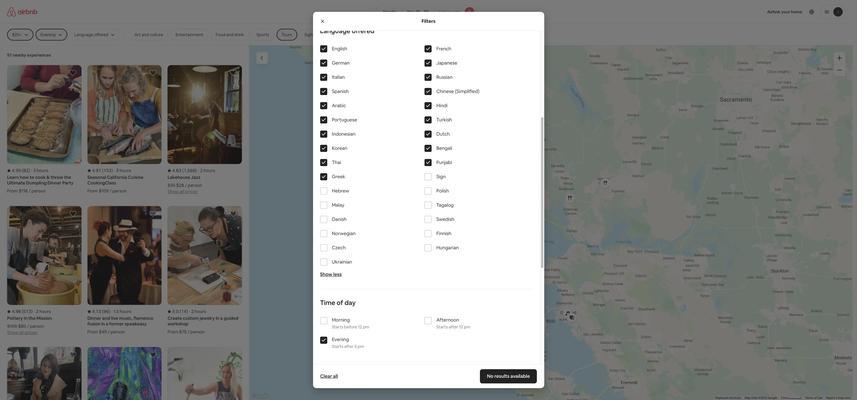 Task type: vqa. For each thing, say whether or not it's contained in the screenshot.
the leftmost Alhambra,
no



Task type: locate. For each thing, give the bounding box(es) containing it.
1 horizontal spatial prices
[[185, 189, 198, 195]]

after down evening
[[344, 344, 354, 350]]

2 horizontal spatial 2
[[200, 168, 203, 174]]

hours inside seasonal california cuisine cookingclass group
[[120, 168, 131, 174]]

afternoon
[[437, 317, 459, 324]]

prices down $80 on the left bottom
[[25, 330, 37, 336]]

12 inside afternoon starts after 12 pm
[[459, 325, 463, 330]]

2 horizontal spatial show
[[320, 272, 332, 278]]

after down afternoon
[[449, 325, 458, 330]]

from inside seasonal california cuisine cookingclass from $109 / person
[[87, 188, 98, 194]]

none search field containing nearby
[[376, 5, 477, 19]]

all inside clear all button
[[333, 374, 338, 380]]

person down jazz
[[188, 183, 202, 188]]

2 horizontal spatial all
[[333, 374, 338, 380]]

show down $35
[[168, 189, 179, 195]]

hours for and
[[120, 309, 131, 315]]

show all prices button for prices
[[168, 188, 198, 195]]

after inside afternoon starts after 12 pm
[[449, 325, 458, 330]]

starts down morning
[[332, 325, 344, 330]]

hours
[[37, 168, 48, 174], [120, 168, 131, 174], [204, 168, 215, 174], [40, 309, 51, 315], [120, 309, 131, 315], [195, 309, 206, 315]]

0 vertical spatial show
[[168, 189, 179, 195]]

show inside lakehouse jazz $35 $28 / person show all prices
[[168, 189, 179, 195]]

the right throw
[[64, 175, 71, 180]]

and inside dinner and live music, flamenco fusion in a former speakeasy from $49 / person
[[102, 316, 110, 322]]

· 3 hours up "california"
[[114, 168, 131, 174]]

· 3 hours up cook
[[31, 168, 48, 174]]

the down (513)
[[28, 316, 36, 322]]

person inside lakehouse jazz $35 $28 / person show all prices
[[188, 183, 202, 188]]

/ right $109
[[110, 188, 112, 194]]

hours for custom
[[195, 309, 206, 315]]

2 for (14)
[[191, 309, 194, 315]]

1 vertical spatial after
[[344, 344, 354, 350]]

4.98
[[12, 309, 21, 315]]

hours up "california"
[[120, 168, 131, 174]]

1 vertical spatial 5
[[781, 397, 783, 400]]

hours up music, in the bottom of the page
[[120, 309, 131, 315]]

0 horizontal spatial in
[[24, 316, 28, 322]]

dinner inside learn how to cook & throw the ultimate dumpling dinner party from $118 / person
[[47, 180, 61, 186]]

pottery in the mission $100 $80 / person show all prices
[[7, 316, 52, 336]]

a left the map
[[836, 397, 838, 400]]

4.73
[[92, 309, 101, 315]]

filters
[[422, 18, 436, 24]]

/ right $118
[[29, 188, 30, 194]]

· inside dinner and live music, flamenco fusion in a former speakeasy group
[[111, 309, 112, 315]]

from down workshop
[[168, 330, 178, 335]]

food
[[216, 32, 225, 37]]

hours inside learn how to cook & throw the ultimate dumpling dinner party group
[[37, 168, 48, 174]]

5 down before
[[355, 344, 357, 350]]

add to wishlist image for 1.5 hours
[[150, 211, 157, 218]]

· inside pottery in the mission group
[[34, 309, 35, 315]]

of inside filters dialog
[[337, 299, 343, 307]]

· up jazz
[[198, 168, 199, 174]]

1 horizontal spatial 3
[[116, 168, 119, 174]]

french
[[437, 46, 452, 52]]

0 horizontal spatial 3
[[33, 168, 36, 174]]

· inside create custom jewelry in a guided workshop group
[[189, 309, 190, 315]]

hours inside dinner and live music, flamenco fusion in a former speakeasy group
[[120, 309, 131, 315]]

2 3 from the left
[[116, 168, 119, 174]]

· left 1.5
[[111, 309, 112, 315]]

clear
[[320, 374, 332, 380]]

0 vertical spatial 5
[[355, 344, 357, 350]]

0 horizontal spatial of
[[337, 299, 343, 307]]

how
[[20, 175, 29, 180]]

1 vertical spatial show
[[320, 272, 332, 278]]

tagalog
[[437, 202, 454, 209]]

0 vertical spatial dinner
[[47, 180, 61, 186]]

Art and culture button
[[129, 29, 168, 41]]

· 3 hours inside learn how to cook & throw the ultimate dumpling dinner party group
[[31, 168, 48, 174]]

2 inside create custom jewelry in a guided workshop group
[[191, 309, 194, 315]]

0 vertical spatial after
[[449, 325, 458, 330]]

and for outdoors
[[383, 32, 390, 37]]

show left less
[[320, 272, 332, 278]]

nov 15 – 30 button
[[402, 5, 434, 19]]

show all prices button down 'lakehouse'
[[168, 188, 198, 195]]

/ right $75
[[188, 330, 190, 335]]

12 down afternoon
[[459, 325, 463, 330]]

prices
[[185, 189, 198, 195], [25, 330, 37, 336]]

in
[[24, 316, 28, 322], [216, 316, 220, 322], [101, 322, 105, 327]]

3 up to on the left top of the page
[[33, 168, 36, 174]]

4.97 out of 5 average rating,  153 reviews image
[[87, 168, 113, 174]]

show all prices button inside pottery in the mission group
[[7, 330, 37, 336]]

0 vertical spatial prices
[[185, 189, 198, 195]]

jazz
[[191, 175, 201, 180]]

punjabi
[[437, 160, 452, 166]]

1 12 from the left
[[358, 325, 362, 330]]

4.98 out of 5 average rating,  513 reviews image
[[7, 309, 33, 315]]

person down mission
[[30, 324, 44, 330]]

add to wishlist image inside dinner and live music, flamenco fusion in a former speakeasy group
[[150, 211, 157, 218]]

show all prices button inside lakehouse jazz group
[[168, 188, 198, 195]]

terms of use
[[806, 397, 823, 400]]

1 horizontal spatial in
[[101, 322, 105, 327]]

Food and drink button
[[211, 29, 249, 41]]

of
[[337, 299, 343, 307], [815, 397, 817, 400]]

show down $100
[[7, 330, 18, 336]]

in inside "pottery in the mission $100 $80 / person show all prices"
[[24, 316, 28, 322]]

1 horizontal spatial of
[[815, 397, 817, 400]]

0 horizontal spatial show
[[7, 330, 18, 336]]

1 vertical spatial of
[[815, 397, 817, 400]]

· right (14)
[[189, 309, 190, 315]]

show all prices button
[[168, 188, 198, 195], [7, 330, 37, 336]]

1 horizontal spatial the
[[64, 175, 71, 180]]

zoom in image
[[838, 56, 842, 61]]

0 horizontal spatial 2
[[36, 309, 39, 315]]

1 horizontal spatial all
[[180, 189, 184, 195]]

add to wishlist image for 3 hours
[[69, 69, 76, 77]]

the
[[64, 175, 71, 180], [28, 316, 36, 322]]

/ inside learn how to cook & throw the ultimate dumpling dinner party from $118 / person
[[29, 188, 30, 194]]

in up $49
[[101, 322, 105, 327]]

and inside button
[[383, 32, 390, 37]]

· 2 hours up jazz
[[198, 168, 215, 174]]

3 for 4.99 (82)
[[33, 168, 36, 174]]

show all prices button down pottery
[[7, 330, 37, 336]]

Wellness button
[[334, 29, 361, 41]]

1 horizontal spatial show
[[168, 189, 179, 195]]

a up $49
[[106, 322, 108, 327]]

thai
[[332, 160, 341, 166]]

4.83
[[172, 168, 181, 174]]

nearby button
[[376, 5, 403, 19]]

Nature and outdoors button
[[364, 29, 413, 41]]

from down ultimate
[[7, 188, 18, 194]]

1 3 from the left
[[33, 168, 36, 174]]

12 for afternoon
[[459, 325, 463, 330]]

©2023
[[759, 397, 768, 400]]

offered
[[352, 27, 375, 35]]

add to wishlist image for 5.0 (14)
[[230, 211, 237, 218]]

flamenco
[[134, 316, 153, 322]]

starts inside afternoon starts after 12 pm
[[437, 325, 448, 330]]

· 2 hours inside pottery in the mission group
[[34, 309, 51, 315]]

5.0
[[172, 309, 179, 315]]

california
[[107, 175, 127, 180]]

hours inside create custom jewelry in a guided workshop group
[[195, 309, 206, 315]]

1 horizontal spatial after
[[449, 325, 458, 330]]

of left use
[[815, 397, 817, 400]]

· inside lakehouse jazz group
[[198, 168, 199, 174]]

/ inside lakehouse jazz $35 $28 / person show all prices
[[185, 183, 187, 188]]

/ right $49
[[108, 330, 110, 335]]

add to wishlist image for 4.97 (153)
[[150, 69, 157, 77]]

0 horizontal spatial prices
[[25, 330, 37, 336]]

(14)
[[180, 309, 188, 315]]

ultimate
[[7, 180, 25, 186]]

guided
[[224, 316, 239, 322]]

$35
[[168, 183, 175, 188]]

2 · 3 hours from the left
[[114, 168, 131, 174]]

person right $75
[[191, 330, 205, 335]]

3 inside seasonal california cuisine cookingclass group
[[116, 168, 119, 174]]

starts inside evening starts after 5 pm
[[332, 344, 344, 350]]

· inside seasonal california cuisine cookingclass group
[[114, 168, 115, 174]]

12 inside the morning starts before 12 pm
[[358, 325, 362, 330]]

from left $109
[[87, 188, 98, 194]]

0 horizontal spatial the
[[28, 316, 36, 322]]

dinner inside dinner and live music, flamenco fusion in a former speakeasy from $49 / person
[[87, 316, 101, 322]]

of for time
[[337, 299, 343, 307]]

2 vertical spatial show
[[7, 330, 18, 336]]

prices inside lakehouse jazz $35 $28 / person show all prices
[[185, 189, 198, 195]]

2 horizontal spatial in
[[216, 316, 220, 322]]

1 horizontal spatial · 3 hours
[[114, 168, 131, 174]]

(513)
[[22, 309, 33, 315]]

1 horizontal spatial 12
[[459, 325, 463, 330]]

2 12 from the left
[[459, 325, 463, 330]]

1.5
[[114, 309, 119, 315]]

the inside learn how to cook & throw the ultimate dumpling dinner party from $118 / person
[[64, 175, 71, 180]]

add
[[439, 9, 447, 15]]

person inside dinner and live music, flamenco fusion in a former speakeasy from $49 / person
[[111, 330, 125, 335]]

· 2 hours up mission
[[34, 309, 51, 315]]

4.83 out of 5 average rating,  1,568 reviews image
[[168, 168, 197, 174]]

group
[[313, 363, 540, 401]]

· 2 hours inside create custom jewelry in a guided workshop group
[[189, 309, 206, 315]]

4.73 (96)
[[92, 309, 110, 315]]

1 horizontal spatial 5
[[781, 397, 783, 400]]

from
[[7, 188, 18, 194], [87, 188, 98, 194], [87, 330, 98, 335], [168, 330, 178, 335]]

/ right $80 on the left bottom
[[27, 324, 29, 330]]

0 vertical spatial show all prices button
[[168, 188, 198, 195]]

(96)
[[102, 309, 110, 315]]

pm for afternoon
[[464, 325, 471, 330]]

Sightseeing button
[[300, 29, 332, 41]]

4.73 out of 5 average rating,  96 reviews image
[[87, 309, 110, 315]]

a left guided
[[220, 316, 223, 322]]

learn
[[7, 175, 19, 180]]

and left drink
[[226, 32, 234, 37]]

3 inside learn how to cook & throw the ultimate dumpling dinner party group
[[33, 168, 36, 174]]

prices down jazz
[[185, 189, 198, 195]]

map
[[745, 397, 751, 400]]

and for live
[[102, 316, 110, 322]]

dinner down the 4.73
[[87, 316, 101, 322]]

of left day
[[337, 299, 343, 307]]

km
[[784, 397, 788, 400]]

5.0 (14)
[[172, 309, 188, 315]]

1 horizontal spatial show all prices button
[[168, 188, 198, 195]]

12 right before
[[358, 325, 362, 330]]

and
[[142, 32, 149, 37], [226, 32, 234, 37], [383, 32, 390, 37], [102, 316, 110, 322]]

0 horizontal spatial after
[[344, 344, 354, 350]]

show all prices button for show
[[7, 330, 37, 336]]

czech
[[332, 245, 346, 251]]

profile element
[[484, 0, 846, 24]]

person down dumpling
[[31, 188, 46, 194]]

2 up "custom"
[[191, 309, 194, 315]]

5 left km
[[781, 397, 783, 400]]

drink
[[235, 32, 244, 37]]

add to wishlist image
[[150, 69, 157, 77], [230, 69, 237, 77], [69, 211, 76, 218], [230, 211, 237, 218], [150, 352, 157, 359], [230, 352, 237, 359]]

in right "jewelry"
[[216, 316, 220, 322]]

2 up mission
[[36, 309, 39, 315]]

available
[[511, 374, 530, 380]]

after inside evening starts after 5 pm
[[344, 344, 354, 350]]

shortcuts
[[729, 397, 742, 400]]

zoom out image
[[838, 68, 842, 73]]

culture
[[150, 32, 163, 37]]

hours right (1,568)
[[204, 168, 215, 174]]

and right art
[[142, 32, 149, 37]]

and right nature
[[383, 32, 390, 37]]

person down former
[[111, 330, 125, 335]]

2 vertical spatial all
[[333, 374, 338, 380]]

57
[[7, 53, 12, 58]]

nov
[[407, 9, 415, 15]]

add to wishlist image inside learn how to cook & throw the ultimate dumpling dinner party group
[[69, 69, 76, 77]]

/ inside seasonal california cuisine cookingclass from $109 / person
[[110, 188, 112, 194]]

1 vertical spatial dinner
[[87, 316, 101, 322]]

show inside filters dialog
[[320, 272, 332, 278]]

0 horizontal spatial all
[[19, 330, 24, 336]]

· for (153)
[[114, 168, 115, 174]]

learn how to cook & throw the ultimate dumpling dinner party group
[[7, 65, 81, 194]]

1 horizontal spatial 2
[[191, 309, 194, 315]]

hours up mission
[[40, 309, 51, 315]]

in inside dinner and live music, flamenco fusion in a former speakeasy from $49 / person
[[101, 322, 105, 327]]

nearby
[[13, 53, 26, 58]]

1 vertical spatial all
[[19, 330, 24, 336]]

1 horizontal spatial a
[[220, 316, 223, 322]]

japanese
[[437, 60, 458, 66]]

4.97
[[92, 168, 101, 174]]

live
[[111, 316, 118, 322]]

starts down evening
[[332, 344, 344, 350]]

all inside "pottery in the mission $100 $80 / person show all prices"
[[19, 330, 24, 336]]

2
[[200, 168, 203, 174], [36, 309, 39, 315], [191, 309, 194, 315]]

· 2 hours inside lakehouse jazz group
[[198, 168, 215, 174]]

· right (513)
[[34, 309, 35, 315]]

cook
[[35, 175, 46, 180]]

hours up cook
[[37, 168, 48, 174]]

&
[[47, 175, 50, 180]]

all down $80 on the left bottom
[[19, 330, 24, 336]]

experiences
[[27, 53, 51, 58]]

/ right $28
[[185, 183, 187, 188]]

create custom jewelry in a guided workshop from $75 / person
[[168, 316, 239, 335]]

add to wishlist image
[[69, 69, 76, 77], [150, 211, 157, 218], [69, 352, 76, 359]]

dinner and live music, flamenco fusion in a former speakeasy group
[[87, 207, 162, 335]]

korean
[[332, 145, 348, 152]]

report a map error link
[[827, 397, 851, 400]]

0 vertical spatial the
[[64, 175, 71, 180]]

cookingclass
[[87, 180, 116, 186]]

hours up "jewelry"
[[195, 309, 206, 315]]

person inside the create custom jewelry in a guided workshop from $75 / person
[[191, 330, 205, 335]]

3 up "california"
[[116, 168, 119, 174]]

0 horizontal spatial dinner
[[47, 180, 61, 186]]

norwegian
[[332, 231, 356, 237]]

pm inside evening starts after 5 pm
[[358, 344, 364, 350]]

results
[[495, 374, 510, 380]]

1 vertical spatial add to wishlist image
[[150, 211, 157, 218]]

1 vertical spatial prices
[[25, 330, 37, 336]]

0 horizontal spatial show all prices button
[[7, 330, 37, 336]]

5 inside evening starts after 5 pm
[[355, 344, 357, 350]]

and for culture
[[142, 32, 149, 37]]

1 vertical spatial show all prices button
[[7, 330, 37, 336]]

0 vertical spatial add to wishlist image
[[69, 69, 76, 77]]

sign
[[437, 174, 446, 180]]

no results available link
[[480, 370, 537, 384]]

and down (96)
[[102, 316, 110, 322]]

guests
[[448, 9, 461, 15]]

data
[[752, 397, 758, 400]]

· inside learn how to cook & throw the ultimate dumpling dinner party group
[[31, 168, 32, 174]]

in inside the create custom jewelry in a guided workshop from $75 / person
[[216, 316, 220, 322]]

pm
[[363, 325, 370, 330], [464, 325, 471, 330], [358, 344, 364, 350]]

· 2 hours for custom
[[189, 309, 206, 315]]

create custom jewelry in a guided workshop group
[[168, 207, 242, 335]]

starts for evening
[[332, 344, 344, 350]]

1 horizontal spatial dinner
[[87, 316, 101, 322]]

0 horizontal spatial a
[[106, 322, 108, 327]]

show less
[[320, 272, 342, 278]]

0 horizontal spatial 12
[[358, 325, 362, 330]]

language offered
[[320, 27, 375, 35]]

1 vertical spatial the
[[28, 316, 36, 322]]

custom
[[183, 316, 199, 322]]

1 · 3 hours from the left
[[31, 168, 48, 174]]

· 3 hours inside seasonal california cuisine cookingclass group
[[114, 168, 131, 174]]

dinner left party on the top left of page
[[47, 180, 61, 186]]

all right clear
[[333, 374, 338, 380]]

pm inside afternoon starts after 12 pm
[[464, 325, 471, 330]]

· for (14)
[[189, 309, 190, 315]]

show
[[168, 189, 179, 195], [320, 272, 332, 278], [7, 330, 18, 336]]

· right (153)
[[114, 168, 115, 174]]

None search field
[[376, 5, 477, 19]]

filters dialog
[[313, 12, 544, 401]]

2 inside pottery in the mission group
[[36, 309, 39, 315]]

starts inside the morning starts before 12 pm
[[332, 325, 344, 330]]

art
[[135, 32, 141, 37]]

hours inside lakehouse jazz group
[[204, 168, 215, 174]]

2 inside lakehouse jazz group
[[200, 168, 203, 174]]

5 km button
[[780, 397, 804, 401]]

starts down afternoon
[[437, 325, 448, 330]]

· right (82)
[[31, 168, 32, 174]]

2 up jazz
[[200, 168, 203, 174]]

0 horizontal spatial · 3 hours
[[31, 168, 48, 174]]

0 horizontal spatial 5
[[355, 344, 357, 350]]

in down (513)
[[24, 316, 28, 322]]

· 2 hours up "custom"
[[189, 309, 206, 315]]

pm inside the morning starts before 12 pm
[[363, 325, 370, 330]]

from down fusion
[[87, 330, 98, 335]]

· 2 hours for jazz
[[198, 168, 215, 174]]

0 vertical spatial of
[[337, 299, 343, 307]]

5
[[355, 344, 357, 350], [781, 397, 783, 400]]

0 vertical spatial all
[[180, 189, 184, 195]]

hours inside pottery in the mission group
[[40, 309, 51, 315]]

all down $28
[[180, 189, 184, 195]]

person down "california"
[[113, 188, 127, 194]]

time
[[320, 299, 335, 307]]



Task type: describe. For each thing, give the bounding box(es) containing it.
· for (96)
[[111, 309, 112, 315]]

ukrainian
[[332, 259, 352, 265]]

pottery in the mission group
[[7, 207, 81, 336]]

art and culture
[[135, 32, 163, 37]]

chinese (simplified)
[[437, 88, 480, 95]]

jewelry
[[200, 316, 215, 322]]

15
[[416, 9, 420, 15]]

italian
[[332, 74, 345, 80]]

tours
[[282, 32, 292, 37]]

4.99 out of 5 average rating,  82 reviews image
[[7, 168, 30, 174]]

pm for evening
[[358, 344, 364, 350]]

4.97 (153)
[[92, 168, 113, 174]]

from inside learn how to cook & throw the ultimate dumpling dinner party from $118 / person
[[7, 188, 18, 194]]

person inside "pottery in the mission $100 $80 / person show all prices"
[[30, 324, 44, 330]]

prices inside "pottery in the mission $100 $80 / person show all prices"
[[25, 330, 37, 336]]

4.83 (1,568)
[[172, 168, 197, 174]]

5 inside button
[[781, 397, 783, 400]]

show inside "pottery in the mission $100 $80 / person show all prices"
[[7, 330, 18, 336]]

person inside learn how to cook & throw the ultimate dumpling dinner party from $118 / person
[[31, 188, 46, 194]]

hours for how
[[37, 168, 48, 174]]

dinner and live music, flamenco fusion in a former speakeasy from $49 / person
[[87, 316, 153, 335]]

5 km
[[781, 397, 789, 400]]

nov 15 – 30
[[407, 9, 429, 15]]

add guests button
[[434, 5, 477, 19]]

learn how to cook & throw the ultimate dumpling dinner party from $118 / person
[[7, 175, 73, 194]]

(153)
[[102, 168, 113, 174]]

dutch
[[437, 131, 450, 137]]

· 3 hours for to
[[31, 168, 48, 174]]

hours for jazz
[[204, 168, 215, 174]]

keyboard shortcuts button
[[716, 397, 742, 401]]

keyboard
[[716, 397, 728, 400]]

(simplified)
[[455, 88, 480, 95]]

fusion
[[87, 322, 100, 327]]

nature and outdoors
[[369, 32, 408, 37]]

30
[[424, 9, 429, 15]]

use
[[818, 397, 823, 400]]

· 3 hours for cuisine
[[114, 168, 131, 174]]

add to wishlist image for 4.98 (513)
[[69, 211, 76, 218]]

map data ©2023 google
[[745, 397, 778, 400]]

starts for morning
[[332, 325, 344, 330]]

from inside the create custom jewelry in a guided workshop from $75 / person
[[168, 330, 178, 335]]

$100
[[7, 324, 17, 330]]

2 for (1,568)
[[200, 168, 203, 174]]

after for afternoon
[[449, 325, 458, 330]]

starts for afternoon
[[437, 325, 448, 330]]

greek
[[332, 174, 345, 180]]

3 for 4.97 (153)
[[116, 168, 119, 174]]

/ inside dinner and live music, flamenco fusion in a former speakeasy from $49 / person
[[108, 330, 110, 335]]

the inside "pottery in the mission $100 $80 / person show all prices"
[[28, 316, 36, 322]]

arabic
[[332, 103, 346, 109]]

seasonal california cuisine cookingclass from $109 / person
[[87, 175, 143, 194]]

time of day
[[320, 299, 356, 307]]

$80
[[18, 324, 26, 330]]

· for (1,568)
[[198, 168, 199, 174]]

$109
[[99, 188, 109, 194]]

former
[[109, 322, 124, 327]]

of for terms
[[815, 397, 817, 400]]

57 nearby experiences
[[7, 53, 51, 58]]

a inside the create custom jewelry in a guided workshop from $75 / person
[[220, 316, 223, 322]]

/ inside "pottery in the mission $100 $80 / person show all prices"
[[27, 324, 29, 330]]

–
[[421, 9, 423, 15]]

lakehouse
[[168, 175, 190, 180]]

from inside dinner and live music, flamenco fusion in a former speakeasy from $49 / person
[[87, 330, 98, 335]]

5.0 out of 5 average rating,  14 reviews image
[[168, 309, 188, 315]]

chinese
[[437, 88, 454, 95]]

4.99
[[12, 168, 21, 174]]

hebrew
[[332, 188, 349, 194]]

pottery
[[7, 316, 23, 322]]

seasonal california cuisine cookingclass group
[[87, 65, 162, 194]]

report a map error
[[827, 397, 851, 400]]

Entertainment button
[[171, 29, 208, 41]]

2 vertical spatial add to wishlist image
[[69, 352, 76, 359]]

turkish
[[437, 117, 452, 123]]

lakehouse jazz group
[[168, 65, 242, 195]]

no results available
[[487, 374, 530, 380]]

sports
[[257, 32, 269, 37]]

show less button
[[320, 272, 342, 278]]

all inside lakehouse jazz $35 $28 / person show all prices
[[180, 189, 184, 195]]

dumpling
[[26, 180, 47, 186]]

a inside dinner and live music, flamenco fusion in a former speakeasy from $49 / person
[[106, 322, 108, 327]]

google image
[[251, 393, 270, 401]]

· 2 hours for in
[[34, 309, 51, 315]]

2 horizontal spatial a
[[836, 397, 838, 400]]

Tours button
[[277, 29, 297, 41]]

malay
[[332, 202, 345, 209]]

morning
[[332, 317, 350, 324]]

create
[[168, 316, 182, 322]]

4.98 (513)
[[12, 309, 33, 315]]

and for drink
[[226, 32, 234, 37]]

12 for morning
[[358, 325, 362, 330]]

google map
showing 24 experiences. region
[[249, 45, 853, 401]]

/ inside the create custom jewelry in a guided workshop from $75 / person
[[188, 330, 190, 335]]

hours for in
[[40, 309, 51, 315]]

add guests
[[439, 9, 461, 15]]

terms of use link
[[806, 397, 823, 400]]

· for (513)
[[34, 309, 35, 315]]

finnish
[[437, 231, 452, 237]]

(82)
[[22, 168, 30, 174]]

2 for (513)
[[36, 309, 39, 315]]

pm for morning
[[363, 325, 370, 330]]

speakeasy
[[125, 322, 147, 327]]

clear all button
[[317, 371, 341, 383]]

google
[[768, 397, 778, 400]]

party
[[62, 180, 73, 186]]

· for (82)
[[31, 168, 32, 174]]

food and drink
[[216, 32, 244, 37]]

lakehouse jazz $35 $28 / person show all prices
[[168, 175, 202, 195]]

afternoon starts after 12 pm
[[437, 317, 471, 330]]

danish
[[332, 217, 347, 223]]

Sports button
[[252, 29, 274, 41]]

cuisine
[[128, 175, 143, 180]]

hours for california
[[120, 168, 131, 174]]

german
[[332, 60, 350, 66]]

clear all
[[320, 374, 338, 380]]

person inside seasonal california cuisine cookingclass from $109 / person
[[113, 188, 127, 194]]

group inside filters dialog
[[313, 363, 540, 401]]

add to wishlist image for 4.83 (1,568)
[[230, 69, 237, 77]]

seasonal
[[87, 175, 106, 180]]

entertainment
[[176, 32, 203, 37]]

evening
[[332, 337, 349, 343]]

after for evening
[[344, 344, 354, 350]]

portuguese
[[332, 117, 357, 123]]

4.99 (82)
[[12, 168, 30, 174]]

outdoors
[[391, 32, 408, 37]]

$49
[[99, 330, 107, 335]]

map
[[839, 397, 844, 400]]



